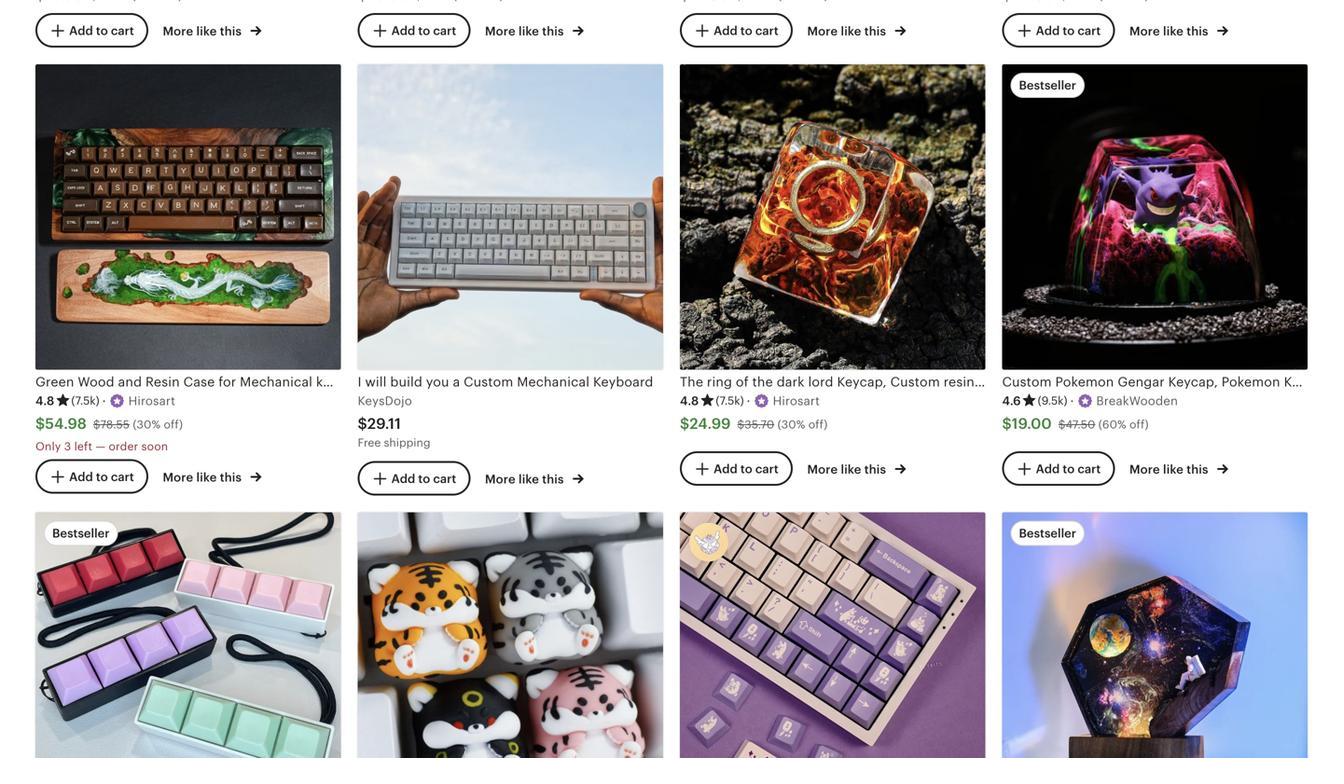 Task type: locate. For each thing, give the bounding box(es) containing it.
(30% inside $ 54.98 $ 78.55 (30% off)
[[133, 418, 161, 431]]

(7.5k) for 24.99
[[716, 394, 744, 407]]

4 quick shop button from the left
[[1098, 326, 1212, 360]]

(7.5k) up 24.99
[[716, 394, 744, 407]]

1 horizontal spatial 4.8
[[680, 394, 699, 408]]

3 quick shop button from the left
[[776, 326, 890, 360]]

· up $ 54.98 $ 78.55 (30% off)
[[102, 394, 106, 408]]

4.8
[[35, 394, 54, 408], [680, 394, 699, 408]]

1 shop from the left
[[202, 336, 231, 350]]

custom pokemon gengar keycap, pokemon keycap, artisan keycap, anime keycap, custom keycaps, ghost pokemon image
[[1002, 64, 1308, 370]]

add to cart button
[[35, 13, 148, 48], [358, 13, 470, 48], [680, 13, 793, 48], [1002, 13, 1115, 48], [680, 452, 793, 486], [1002, 452, 1115, 486], [35, 459, 148, 494], [358, 461, 470, 496]]

3 quick shop from the left
[[810, 336, 876, 350]]

3 shop from the left
[[847, 336, 876, 350]]

2 off) from the left
[[809, 418, 828, 431]]

bestseller link
[[35, 513, 341, 758], [1002, 513, 1308, 758]]

1 · from the left
[[102, 394, 106, 408]]

green wood and resin case for mechanical keyboards, wood case 60% for keyboards, resin wrist rest for layout 60, back to school gifts image
[[35, 64, 341, 370]]

2 · from the left
[[747, 394, 751, 408]]

4 shop from the left
[[1169, 336, 1198, 350]]

1 quick from the left
[[165, 336, 199, 350]]

3 off) from the left
[[1130, 418, 1149, 431]]

off)
[[164, 418, 183, 431], [809, 418, 828, 431], [1130, 418, 1149, 431]]

2 horizontal spatial ·
[[1071, 394, 1074, 408]]

shipping
[[384, 437, 431, 449]]

cart
[[111, 24, 134, 38], [433, 24, 456, 38], [756, 24, 779, 38], [1078, 24, 1101, 38], [756, 462, 779, 476], [1078, 462, 1101, 476], [111, 470, 134, 484], [433, 472, 456, 486]]

1 off) from the left
[[164, 418, 183, 431]]

(7.5k) for 54.98
[[71, 394, 99, 407]]

· right '(9.5k)'
[[1071, 394, 1074, 408]]

1 (7.5k) from the left
[[71, 394, 99, 407]]

build
[[390, 375, 423, 390]]

1 horizontal spatial (7.5k)
[[716, 394, 744, 407]]

bestseller
[[1019, 78, 1077, 92], [52, 527, 110, 541], [1019, 527, 1077, 541]]

—
[[95, 441, 106, 453]]

4.8 up 24.99
[[680, 394, 699, 408]]

2 (30% from the left
[[778, 418, 806, 431]]

to
[[96, 24, 108, 38], [418, 24, 430, 38], [741, 24, 753, 38], [1063, 24, 1075, 38], [741, 462, 753, 476], [1063, 462, 1075, 476], [96, 470, 108, 484], [418, 472, 430, 486]]

24.99
[[690, 416, 731, 433]]

off) inside $ 54.98 $ 78.55 (30% off)
[[164, 418, 183, 431]]

$ up free
[[358, 416, 367, 432]]

(30% up "soon"
[[133, 418, 161, 431]]

quick shop button
[[131, 326, 245, 360], [454, 326, 567, 360], [776, 326, 890, 360], [1098, 326, 1212, 360]]

1 horizontal spatial bestseller link
[[1002, 513, 1308, 758]]

this
[[220, 24, 242, 38], [542, 24, 564, 38], [865, 24, 886, 38], [1187, 24, 1209, 38], [865, 463, 886, 477], [1187, 463, 1209, 477], [220, 471, 242, 485], [542, 472, 564, 486]]

2 quick from the left
[[488, 336, 522, 350]]

quick for 19.00
[[1132, 336, 1166, 350]]

off) right 35.70
[[809, 418, 828, 431]]

off) up "soon"
[[164, 418, 183, 431]]

add to cart
[[69, 24, 134, 38], [391, 24, 456, 38], [714, 24, 779, 38], [1036, 24, 1101, 38], [714, 462, 779, 476], [1036, 462, 1101, 476], [69, 470, 134, 484], [391, 472, 456, 486]]

·
[[102, 394, 106, 408], [747, 394, 751, 408], [1071, 394, 1074, 408]]

$ 24.99 $ 35.70 (30% off)
[[680, 416, 828, 433]]

54.98
[[45, 416, 87, 433]]

29.11
[[367, 416, 401, 432]]

$ down 4.6
[[1002, 416, 1012, 433]]

0 horizontal spatial ·
[[102, 394, 106, 408]]

off) for 19.00
[[1130, 418, 1149, 431]]

1 (30% from the left
[[133, 418, 161, 431]]

1 4.8 from the left
[[35, 394, 54, 408]]

4 quick shop from the left
[[1132, 336, 1198, 350]]

$ inside $ 19.00 $ 47.50 (60% off)
[[1059, 418, 1066, 431]]

off) right '(60%'
[[1130, 418, 1149, 431]]

· for 54.98
[[102, 394, 106, 408]]

· up $ 24.99 $ 35.70 (30% off)
[[747, 394, 751, 408]]

78.55
[[100, 418, 130, 431]]

1 quick shop button from the left
[[131, 326, 245, 360]]

3 quick from the left
[[810, 336, 844, 350]]

order
[[109, 441, 138, 453]]

4 quick from the left
[[1132, 336, 1166, 350]]

$ down '(9.5k)'
[[1059, 418, 1066, 431]]

0 horizontal spatial off)
[[164, 418, 183, 431]]

1 bestseller link from the left
[[35, 513, 341, 758]]

1 horizontal spatial (30%
[[778, 418, 806, 431]]

quick
[[165, 336, 199, 350], [488, 336, 522, 350], [810, 336, 844, 350], [1132, 336, 1166, 350]]

more like this link
[[163, 20, 262, 40], [485, 20, 584, 40], [807, 20, 906, 40], [1130, 20, 1229, 40], [807, 459, 906, 478], [1130, 459, 1229, 478], [163, 467, 262, 486], [485, 469, 584, 488]]

quick for 54.98
[[165, 336, 199, 350]]

custom
[[464, 375, 513, 390]]

shop for 24.99
[[847, 336, 876, 350]]

2 (7.5k) from the left
[[716, 394, 744, 407]]

0 horizontal spatial (7.5k)
[[71, 394, 99, 407]]

$ 19.00 $ 47.50 (60% off)
[[1002, 416, 1149, 433]]

quick shop for 19.00
[[1132, 336, 1198, 350]]

more like this
[[163, 24, 245, 38], [485, 24, 567, 38], [807, 24, 889, 38], [1130, 24, 1212, 38], [807, 463, 889, 477], [1130, 463, 1212, 477], [163, 471, 245, 485], [485, 472, 567, 486]]

quick shop
[[165, 336, 231, 350], [488, 336, 553, 350], [810, 336, 876, 350], [1132, 336, 1198, 350]]

0 horizontal spatial 4.8
[[35, 394, 54, 408]]

soon
[[141, 441, 168, 453]]

2 horizontal spatial off)
[[1130, 418, 1149, 431]]

2 shop from the left
[[525, 336, 553, 350]]

$ inside $ 29.11 free shipping
[[358, 416, 367, 432]]

1 horizontal spatial off)
[[809, 418, 828, 431]]

35.70
[[745, 418, 775, 431]]

$ 29.11 free shipping
[[358, 416, 431, 449]]

(30%
[[133, 418, 161, 431], [778, 418, 806, 431]]

0 horizontal spatial (30%
[[133, 418, 161, 431]]

more
[[163, 24, 193, 38], [485, 24, 516, 38], [807, 24, 838, 38], [1130, 24, 1160, 38], [807, 463, 838, 477], [1130, 463, 1160, 477], [163, 471, 193, 485], [485, 472, 516, 486]]

4.8 up 54.98
[[35, 394, 54, 408]]

(30% inside $ 24.99 $ 35.70 (30% off)
[[778, 418, 806, 431]]

1 quick shop from the left
[[165, 336, 231, 350]]

(30% right 35.70
[[778, 418, 806, 431]]

quick for 24.99
[[810, 336, 844, 350]]

$
[[358, 416, 367, 432], [35, 416, 45, 433], [680, 416, 690, 433], [1002, 416, 1012, 433], [93, 418, 100, 431], [737, 418, 745, 431], [1059, 418, 1066, 431]]

off) inside $ 19.00 $ 47.50 (60% off)
[[1130, 418, 1149, 431]]

4.6
[[1002, 394, 1021, 408]]

off) inside $ 24.99 $ 35.70 (30% off)
[[809, 418, 828, 431]]

2 quick shop from the left
[[488, 336, 553, 350]]

bestseller for interstellar epoxy lamp space galaxy resin and wood night light astronaut resin wood art lamp spacecraft custom night light christmas gift image
[[1019, 527, 1077, 541]]

shop
[[202, 336, 231, 350], [525, 336, 553, 350], [847, 336, 876, 350], [1169, 336, 1198, 350]]

$ right 24.99
[[737, 418, 745, 431]]

(7.5k)
[[71, 394, 99, 407], [716, 394, 744, 407]]

0 horizontal spatial bestseller link
[[35, 513, 341, 758]]

3 · from the left
[[1071, 394, 1074, 408]]

off) for 24.99
[[809, 418, 828, 431]]

$ up —
[[93, 418, 100, 431]]

left
[[74, 441, 92, 453]]

1 horizontal spatial ·
[[747, 394, 751, 408]]

like
[[196, 24, 217, 38], [519, 24, 539, 38], [841, 24, 862, 38], [1163, 24, 1184, 38], [841, 463, 862, 477], [1163, 463, 1184, 477], [196, 471, 217, 485], [519, 472, 539, 486]]

2 4.8 from the left
[[680, 394, 699, 408]]

4.8 for 54.98
[[35, 394, 54, 408]]

add
[[69, 24, 93, 38], [391, 24, 415, 38], [714, 24, 738, 38], [1036, 24, 1060, 38], [714, 462, 738, 476], [1036, 462, 1060, 476], [69, 470, 93, 484], [391, 472, 415, 486]]

(7.5k) up 54.98
[[71, 394, 99, 407]]

keyboard
[[593, 375, 653, 390]]

3
[[64, 441, 71, 453]]

off) for 54.98
[[164, 418, 183, 431]]



Task type: vqa. For each thing, say whether or not it's contained in the screenshot.
Add to cart
yes



Task type: describe. For each thing, give the bounding box(es) containing it.
you
[[426, 375, 449, 390]]

(30% for 54.98
[[133, 418, 161, 431]]

$ inside $ 24.99 $ 35.70 (30% off)
[[737, 418, 745, 431]]

twilight rabbit keycap set  - 135 piece cherry profile pbt subdye image
[[680, 513, 986, 758]]

· for 24.99
[[747, 394, 751, 408]]

4 key mechanical keyboard fidget toy image
[[35, 513, 341, 758]]

bestseller for the custom pokemon gengar keycap, pokemon keycap, artisan keycap, anime keycap, custom keycaps, ghost pokemon image
[[1019, 78, 1077, 92]]

cute tiger animal artisan keycap - cat keycaps - perfect handmade gift image
[[358, 513, 663, 758]]

only
[[35, 441, 61, 453]]

$ inside $ 54.98 $ 78.55 (30% off)
[[93, 418, 100, 431]]

4.8 for 24.99
[[680, 394, 699, 408]]

$ up only
[[35, 416, 45, 433]]

i
[[358, 375, 362, 390]]

quick shop button for 19.00
[[1098, 326, 1212, 360]]

(9.5k)
[[1038, 394, 1068, 407]]

shop for 19.00
[[1169, 336, 1198, 350]]

product video element
[[35, 513, 341, 758]]

free
[[358, 437, 381, 449]]

· for 19.00
[[1071, 394, 1074, 408]]

will
[[365, 375, 387, 390]]

only 3 left — order soon
[[35, 441, 168, 453]]

$ 54.98 $ 78.55 (30% off)
[[35, 416, 183, 433]]

shop for 54.98
[[202, 336, 231, 350]]

quick shop button for 24.99
[[776, 326, 890, 360]]

19.00
[[1012, 416, 1052, 433]]

a
[[453, 375, 460, 390]]

quick shop for 54.98
[[165, 336, 231, 350]]

i will build you a custom mechanical keyboard
[[358, 375, 653, 390]]

i will build you a custom mechanical keyboard image
[[358, 64, 663, 370]]

(60%
[[1099, 418, 1127, 431]]

(30% for 24.99
[[778, 418, 806, 431]]

quick shop button for 54.98
[[131, 326, 245, 360]]

the ring of the dark lord keycap, custom resin keycap, arrtisan keycaps for cherry mx keyboard, handmade keycap lotr, christmas gifts image
[[680, 64, 986, 370]]

mechanical
[[517, 375, 590, 390]]

2 quick shop button from the left
[[454, 326, 567, 360]]

$ left 35.70
[[680, 416, 690, 433]]

47.50
[[1066, 418, 1096, 431]]

quick shop for 24.99
[[810, 336, 876, 350]]

interstellar epoxy lamp space galaxy resin and wood night light astronaut resin wood art lamp spacecraft custom night light christmas gift image
[[1002, 513, 1308, 758]]

2 bestseller link from the left
[[1002, 513, 1308, 758]]



